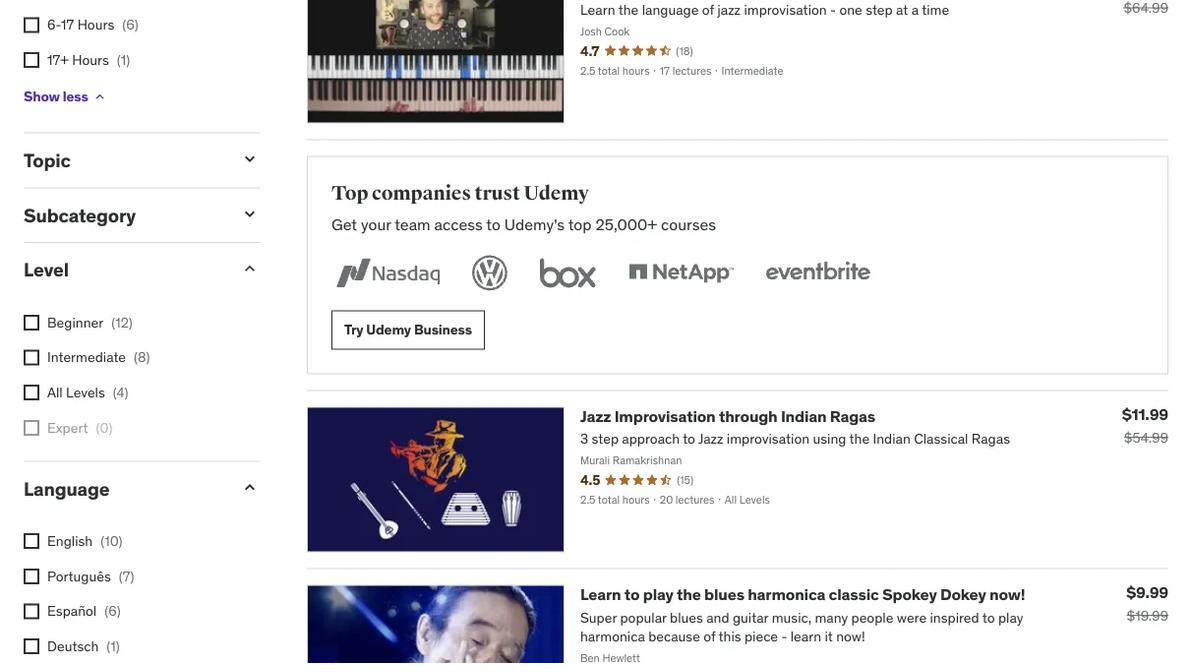 Task type: vqa. For each thing, say whether or not it's contained in the screenshot.
Levels
yes



Task type: locate. For each thing, give the bounding box(es) containing it.
3 xsmall image from the top
[[24, 315, 39, 331]]

0 vertical spatial (1)
[[117, 51, 130, 68]]

indian
[[781, 406, 827, 426]]

small image for subcategory
[[240, 204, 260, 224]]

0 vertical spatial (6)
[[122, 16, 138, 33]]

xsmall image
[[92, 89, 108, 105], [24, 350, 39, 366], [24, 533, 39, 549], [24, 568, 39, 584], [24, 603, 39, 619], [24, 638, 39, 654]]

1 small image from the top
[[240, 149, 260, 169]]

beginner (12)
[[47, 313, 133, 331]]

(8)
[[134, 348, 150, 366]]

(6)
[[122, 16, 138, 33], [105, 602, 121, 620]]

try udemy business link
[[332, 310, 485, 350]]

xsmall image for intermediate
[[24, 350, 39, 366]]

$54.99
[[1124, 428, 1169, 446]]

2 xsmall image from the top
[[24, 52, 39, 68]]

1 xsmall image from the top
[[24, 17, 39, 33]]

1 horizontal spatial (6)
[[122, 16, 138, 33]]

small image
[[240, 149, 260, 169], [240, 204, 260, 224], [240, 259, 260, 279], [240, 477, 260, 497]]

to down trust
[[486, 214, 501, 234]]

1 horizontal spatial udemy
[[524, 181, 589, 205]]

topic
[[24, 148, 71, 172]]

to inside top companies trust udemy get your team access to udemy's top 25,000+ courses
[[486, 214, 501, 234]]

hours right "17+"
[[72, 51, 109, 68]]

udemy
[[524, 181, 589, 205], [366, 321, 411, 338]]

xsmall image for 6-
[[24, 17, 39, 33]]

17
[[61, 16, 74, 33]]

1 vertical spatial (6)
[[105, 602, 121, 620]]

business
[[414, 321, 472, 338]]

xsmall image for deutsch
[[24, 638, 39, 654]]

to
[[486, 214, 501, 234], [625, 584, 640, 604]]

(1) right deutsch
[[107, 637, 120, 655]]

expert
[[47, 418, 88, 436]]

1 vertical spatial udemy
[[366, 321, 411, 338]]

(1)
[[117, 51, 130, 68], [107, 637, 120, 655]]

xsmall image left expert
[[24, 420, 39, 436]]

hours right 17
[[77, 16, 114, 33]]

xsmall image left all
[[24, 385, 39, 401]]

xsmall image left english
[[24, 533, 39, 549]]

(12)
[[111, 313, 133, 331]]

intermediate
[[47, 348, 126, 366]]

0 horizontal spatial udemy
[[366, 321, 411, 338]]

udemy inside try udemy business link
[[366, 321, 411, 338]]

(7)
[[119, 567, 134, 585]]

6-
[[47, 16, 61, 33]]

the
[[677, 584, 701, 604]]

17+ hours (1)
[[47, 51, 130, 68]]

(1) down "6-17 hours (6)"
[[117, 51, 130, 68]]

$9.99
[[1127, 583, 1169, 603]]

try udemy business
[[344, 321, 472, 338]]

your
[[361, 214, 391, 234]]

xsmall image for beginner
[[24, 315, 39, 331]]

through
[[719, 406, 778, 426]]

udemy right try
[[366, 321, 411, 338]]

(10)
[[101, 532, 123, 550]]

(6) up 17+ hours (1) at top left
[[122, 16, 138, 33]]

xsmall image left "17+"
[[24, 52, 39, 68]]

trust
[[475, 181, 520, 205]]

learn to play the blues harmonica classic spokey dokey now! link
[[580, 584, 1025, 604]]

xsmall image left beginner
[[24, 315, 39, 331]]

hours
[[77, 16, 114, 33], [72, 51, 109, 68]]

4 small image from the top
[[240, 477, 260, 497]]

courses
[[661, 214, 716, 234]]

5 xsmall image from the top
[[24, 420, 39, 436]]

xsmall image left deutsch
[[24, 638, 39, 654]]

small image for language
[[240, 477, 260, 497]]

(4)
[[113, 383, 128, 401]]

show less
[[24, 88, 88, 105]]

xsmall image left 6- at the top
[[24, 17, 39, 33]]

(6) down (7)
[[105, 602, 121, 620]]

xsmall image for english
[[24, 533, 39, 549]]

$11.99 $54.99
[[1122, 404, 1169, 446]]

all levels (4)
[[47, 383, 128, 401]]

eventbrite image
[[761, 251, 875, 295]]

udemy inside top companies trust udemy get your team access to udemy's top 25,000+ courses
[[524, 181, 589, 205]]

english
[[47, 532, 93, 550]]

xsmall image left português on the bottom of the page
[[24, 568, 39, 584]]

ragas
[[830, 406, 876, 426]]

xsmall image left español
[[24, 603, 39, 619]]

learn to play the blues harmonica classic spokey dokey now!
[[580, 584, 1025, 604]]

box image
[[535, 251, 601, 295]]

4 xsmall image from the top
[[24, 385, 39, 401]]

xsmall image right less
[[92, 89, 108, 105]]

show less button
[[24, 77, 108, 117]]

xsmall image left intermediate
[[24, 350, 39, 366]]

to left play
[[625, 584, 640, 604]]

top
[[332, 181, 368, 205]]

0 vertical spatial udemy
[[524, 181, 589, 205]]

2 small image from the top
[[240, 204, 260, 224]]

udemy up udemy's
[[524, 181, 589, 205]]

3 small image from the top
[[240, 259, 260, 279]]

access
[[434, 214, 483, 234]]

0 horizontal spatial to
[[486, 214, 501, 234]]

xsmall image for expert
[[24, 420, 39, 436]]

0 vertical spatial to
[[486, 214, 501, 234]]

xsmall image
[[24, 17, 39, 33], [24, 52, 39, 68], [24, 315, 39, 331], [24, 385, 39, 401], [24, 420, 39, 436]]

play
[[643, 584, 674, 604]]

$19.99
[[1127, 607, 1169, 624]]

classic
[[829, 584, 879, 604]]

1 vertical spatial to
[[625, 584, 640, 604]]

top
[[568, 214, 592, 234]]

deutsch (1)
[[47, 637, 120, 655]]



Task type: describe. For each thing, give the bounding box(es) containing it.
team
[[395, 214, 431, 234]]

xsmall image for português
[[24, 568, 39, 584]]

language button
[[24, 476, 224, 500]]

expert (0)
[[47, 418, 113, 436]]

0 vertical spatial hours
[[77, 16, 114, 33]]

jazz improvisation through indian ragas
[[580, 406, 876, 426]]

level button
[[24, 258, 224, 282]]

small image for topic
[[240, 149, 260, 169]]

(0)
[[96, 418, 113, 436]]

blues
[[704, 584, 745, 604]]

netapp image
[[625, 251, 738, 295]]

subcategory button
[[24, 203, 224, 227]]

português (7)
[[47, 567, 134, 585]]

subcategory
[[24, 203, 136, 227]]

levels
[[66, 383, 105, 401]]

level
[[24, 258, 69, 282]]

xsmall image inside show less button
[[92, 89, 108, 105]]

$11.99
[[1122, 404, 1169, 424]]

español
[[47, 602, 97, 620]]

try
[[344, 321, 363, 338]]

english (10)
[[47, 532, 123, 550]]

6-17 hours (6)
[[47, 16, 138, 33]]

intermediate (8)
[[47, 348, 150, 366]]

top companies trust udemy get your team access to udemy's top 25,000+ courses
[[332, 181, 716, 234]]

learn
[[580, 584, 621, 604]]

xsmall image for all
[[24, 385, 39, 401]]

dokey
[[940, 584, 986, 604]]

show
[[24, 88, 60, 105]]

improvisation
[[615, 406, 716, 426]]

1 horizontal spatial to
[[625, 584, 640, 604]]

now!
[[990, 584, 1025, 604]]

language
[[24, 476, 110, 500]]

volkswagen image
[[468, 251, 512, 295]]

português
[[47, 567, 111, 585]]

deutsch
[[47, 637, 99, 655]]

all
[[47, 383, 63, 401]]

companies
[[372, 181, 471, 205]]

$9.99 $19.99
[[1127, 583, 1169, 624]]

small image for level
[[240, 259, 260, 279]]

get
[[332, 214, 357, 234]]

25,000+
[[596, 214, 657, 234]]

spokey
[[882, 584, 937, 604]]

1 vertical spatial (1)
[[107, 637, 120, 655]]

less
[[63, 88, 88, 105]]

nasdaq image
[[332, 251, 445, 295]]

17+
[[47, 51, 69, 68]]

jazz improvisation through indian ragas link
[[580, 406, 876, 426]]

beginner
[[47, 313, 104, 331]]

harmonica
[[748, 584, 826, 604]]

xsmall image for 17+
[[24, 52, 39, 68]]

udemy's
[[504, 214, 565, 234]]

1 vertical spatial hours
[[72, 51, 109, 68]]

español (6)
[[47, 602, 121, 620]]

jazz
[[580, 406, 611, 426]]

0 horizontal spatial (6)
[[105, 602, 121, 620]]

topic button
[[24, 148, 224, 172]]

xsmall image for español
[[24, 603, 39, 619]]



